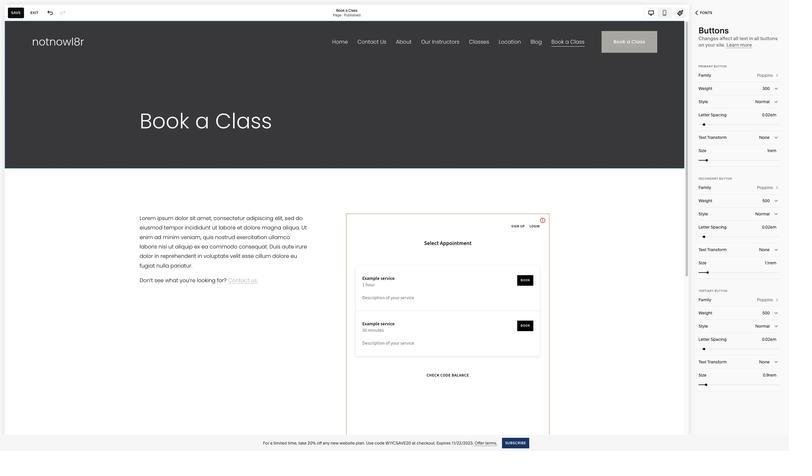 Task type: describe. For each thing, give the bounding box(es) containing it.
text for tertiary button
[[699, 359, 707, 365]]

spacing for tertiary
[[711, 337, 727, 342]]

secondary button
[[699, 177, 733, 180]]

learn more
[[727, 42, 753, 48]]

text for secondary button
[[699, 247, 707, 252]]

letter spacing text field for tertiary button
[[763, 336, 778, 343]]

500 for secondary button
[[763, 198, 771, 203]]

off
[[317, 441, 322, 446]]

text transform for tertiary
[[699, 359, 727, 365]]

exit button
[[27, 7, 42, 18]]

fonts button
[[690, 6, 720, 19]]

for
[[263, 441, 269, 446]]

size for primary button
[[699, 148, 707, 153]]

in
[[750, 35, 754, 41]]

save
[[11, 10, 21, 15]]

your
[[706, 42, 716, 48]]

weight for primary button
[[699, 86, 713, 91]]

a for for
[[270, 441, 273, 446]]

normal for primary button
[[756, 99, 771, 104]]

·
[[343, 13, 343, 17]]

letter for tertiary button
[[699, 337, 710, 342]]

size text field for 500
[[766, 260, 778, 266]]

size range field for primary button
[[699, 154, 780, 167]]

book
[[336, 8, 345, 12]]

buttons
[[761, 35, 778, 41]]

use
[[367, 441, 374, 446]]

letter spacing range field for tertiary button
[[699, 343, 780, 356]]

1 all from the left
[[734, 35, 739, 41]]

learn
[[727, 42, 740, 48]]

affect
[[720, 35, 733, 41]]

primary button
[[699, 65, 728, 68]]

spacing for primary
[[711, 112, 727, 118]]

on
[[699, 42, 705, 48]]

normal for secondary button
[[756, 211, 771, 217]]

offer
[[475, 441, 485, 446]]

transform for primary
[[708, 135, 727, 140]]

size range field for tertiary button
[[699, 378, 780, 391]]

site.
[[717, 42, 726, 48]]

family for primary
[[699, 73, 712, 78]]

letter for secondary button
[[699, 225, 710, 230]]

w11csave20
[[386, 441, 411, 446]]

plan.
[[356, 441, 366, 446]]

transform for secondary
[[708, 247, 727, 252]]

limited
[[274, 441, 287, 446]]

button for secondary button
[[720, 177, 733, 180]]

letter spacing range field for primary button
[[699, 118, 780, 131]]

published
[[344, 13, 361, 17]]

for a limited time, take 20% off any new website plan. use code w11csave20 at checkout. expires 11/22/2023. offer terms.
[[263, 441, 498, 446]]

class
[[349, 8, 358, 12]]

buttons
[[699, 26, 730, 35]]

more
[[741, 42, 753, 48]]

a for book
[[346, 8, 348, 12]]

poppins for secondary button
[[758, 185, 774, 190]]

letter spacing for tertiary
[[699, 337, 727, 342]]

size text field for 300
[[768, 147, 778, 154]]

weight for secondary button
[[699, 198, 713, 203]]

time,
[[288, 441, 298, 446]]

book a class page · published
[[333, 8, 361, 17]]

subscribe button
[[503, 438, 530, 448]]



Task type: locate. For each thing, give the bounding box(es) containing it.
button for primary button
[[715, 65, 728, 68]]

0 vertical spatial size text field
[[768, 147, 778, 154]]

2 vertical spatial style
[[699, 324, 709, 329]]

a right for
[[270, 441, 273, 446]]

1 vertical spatial letter spacing text field
[[763, 336, 778, 343]]

size for secondary button
[[699, 260, 707, 266]]

3 weight from the top
[[699, 310, 713, 316]]

0 vertical spatial letter spacing text field
[[763, 224, 778, 230]]

letter
[[699, 112, 710, 118], [699, 225, 710, 230], [699, 337, 710, 342]]

1 vertical spatial none
[[760, 247, 771, 252]]

text transform for secondary
[[699, 247, 727, 252]]

1 vertical spatial letter spacing range field
[[699, 230, 780, 243]]

3 normal from the top
[[756, 324, 771, 329]]

text
[[699, 135, 707, 140], [699, 247, 707, 252], [699, 359, 707, 365]]

3 letter spacing range field from the top
[[699, 343, 780, 356]]

3 size from the top
[[699, 373, 707, 378]]

1 vertical spatial spacing
[[711, 225, 727, 230]]

0 vertical spatial none
[[760, 135, 771, 140]]

2 letter spacing text field from the top
[[763, 336, 778, 343]]

primary
[[699, 65, 714, 68]]

1 letter spacing range field from the top
[[699, 118, 780, 131]]

weight down secondary
[[699, 198, 713, 203]]

subscribe
[[506, 441, 527, 445]]

normal
[[756, 99, 771, 104], [756, 211, 771, 217], [756, 324, 771, 329]]

3 transform from the top
[[708, 359, 727, 365]]

0 vertical spatial poppins
[[758, 73, 774, 78]]

2 vertical spatial spacing
[[711, 337, 727, 342]]

1 size range field from the top
[[699, 154, 780, 167]]

any
[[323, 441, 330, 446]]

1 text transform from the top
[[699, 135, 727, 140]]

1 vertical spatial button
[[720, 177, 733, 180]]

0 vertical spatial text transform
[[699, 135, 727, 140]]

normal for tertiary button
[[756, 324, 771, 329]]

1 normal from the top
[[756, 99, 771, 104]]

changes
[[699, 35, 719, 41]]

style for primary button
[[699, 99, 709, 104]]

1 vertical spatial weight
[[699, 198, 713, 203]]

2 size from the top
[[699, 260, 707, 266]]

3 letter from the top
[[699, 337, 710, 342]]

secondary
[[699, 177, 719, 180]]

1 text from the top
[[699, 135, 707, 140]]

fonts
[[701, 11, 713, 15]]

1 vertical spatial 500
[[763, 310, 771, 316]]

1 vertical spatial size
[[699, 260, 707, 266]]

2 normal from the top
[[756, 211, 771, 217]]

2 text from the top
[[699, 247, 707, 252]]

button for tertiary button
[[715, 289, 728, 293]]

a
[[346, 8, 348, 12], [270, 441, 273, 446]]

2 vertical spatial none
[[760, 359, 771, 365]]

1 vertical spatial letter
[[699, 225, 710, 230]]

weight down tertiary
[[699, 310, 713, 316]]

website
[[340, 441, 355, 446]]

spacing for secondary
[[711, 225, 727, 230]]

3 poppins from the top
[[758, 297, 774, 303]]

a inside book a class page · published
[[346, 8, 348, 12]]

2 vertical spatial transform
[[708, 359, 727, 365]]

1 none from the top
[[760, 135, 771, 140]]

letter for primary button
[[699, 112, 710, 118]]

family for tertiary
[[699, 297, 712, 303]]

text transform
[[699, 135, 727, 140], [699, 247, 727, 252], [699, 359, 727, 365]]

Size text field
[[764, 372, 778, 379]]

size
[[699, 148, 707, 153], [699, 260, 707, 266], [699, 373, 707, 378]]

all right in
[[755, 35, 760, 41]]

none for primary button
[[760, 135, 771, 140]]

checkout.
[[417, 441, 436, 446]]

letter spacing for secondary
[[699, 225, 727, 230]]

20%
[[308, 441, 316, 446]]

1 vertical spatial style
[[699, 211, 709, 217]]

1 vertical spatial size text field
[[766, 260, 778, 266]]

3 none from the top
[[760, 359, 771, 365]]

style for tertiary button
[[699, 324, 709, 329]]

1 letter spacing text field from the top
[[763, 224, 778, 230]]

none
[[760, 135, 771, 140], [760, 247, 771, 252], [760, 359, 771, 365]]

1 vertical spatial family
[[699, 185, 712, 190]]

transform
[[708, 135, 727, 140], [708, 247, 727, 252], [708, 359, 727, 365]]

take
[[299, 441, 307, 446]]

2 vertical spatial letter spacing
[[699, 337, 727, 342]]

0 vertical spatial text
[[699, 135, 707, 140]]

style for secondary button
[[699, 211, 709, 217]]

new
[[331, 441, 339, 446]]

0 vertical spatial button
[[715, 65, 728, 68]]

1 vertical spatial text
[[699, 247, 707, 252]]

terms.
[[486, 441, 498, 446]]

0 horizontal spatial a
[[270, 441, 273, 446]]

0 vertical spatial family
[[699, 73, 712, 78]]

0 vertical spatial a
[[346, 8, 348, 12]]

letter spacing text field for secondary button
[[763, 224, 778, 230]]

a right book at the left top
[[346, 8, 348, 12]]

0 vertical spatial transform
[[708, 135, 727, 140]]

0 horizontal spatial all
[[734, 35, 739, 41]]

2 spacing from the top
[[711, 225, 727, 230]]

code
[[375, 441, 385, 446]]

weight down primary
[[699, 86, 713, 91]]

button
[[715, 65, 728, 68], [720, 177, 733, 180], [715, 289, 728, 293]]

0 vertical spatial normal
[[756, 99, 771, 104]]

1 vertical spatial a
[[270, 441, 273, 446]]

3 text from the top
[[699, 359, 707, 365]]

2 transform from the top
[[708, 247, 727, 252]]

1 spacing from the top
[[711, 112, 727, 118]]

1 transform from the top
[[708, 135, 727, 140]]

3 spacing from the top
[[711, 337, 727, 342]]

1 family from the top
[[699, 73, 712, 78]]

500 for tertiary button
[[763, 310, 771, 316]]

2 vertical spatial size
[[699, 373, 707, 378]]

1 style from the top
[[699, 99, 709, 104]]

letter spacing
[[699, 112, 727, 118], [699, 225, 727, 230], [699, 337, 727, 342]]

family down tertiary
[[699, 297, 712, 303]]

2 letter spacing from the top
[[699, 225, 727, 230]]

Size text field
[[768, 147, 778, 154], [766, 260, 778, 266]]

text transform for primary
[[699, 135, 727, 140]]

family down primary
[[699, 73, 712, 78]]

3 family from the top
[[699, 297, 712, 303]]

1 vertical spatial text transform
[[699, 247, 727, 252]]

1 500 from the top
[[763, 198, 771, 203]]

exit
[[30, 10, 38, 15]]

0 vertical spatial weight
[[699, 86, 713, 91]]

2 letter from the top
[[699, 225, 710, 230]]

family for secondary
[[699, 185, 712, 190]]

2 vertical spatial size range field
[[699, 378, 780, 391]]

Letter Spacing range field
[[699, 118, 780, 131], [699, 230, 780, 243], [699, 343, 780, 356]]

learn more link
[[727, 42, 753, 48]]

2 vertical spatial button
[[715, 289, 728, 293]]

0 vertical spatial size range field
[[699, 154, 780, 167]]

0 vertical spatial style
[[699, 99, 709, 104]]

11/22/2023.
[[452, 441, 474, 446]]

Letter Spacing text field
[[763, 112, 778, 118]]

size for tertiary button
[[699, 373, 707, 378]]

tertiary button
[[699, 289, 728, 293]]

text for primary button
[[699, 135, 707, 140]]

none for tertiary button
[[760, 359, 771, 365]]

expires
[[437, 441, 451, 446]]

1 vertical spatial normal
[[756, 211, 771, 217]]

1 poppins from the top
[[758, 73, 774, 78]]

0 vertical spatial letter spacing
[[699, 112, 727, 118]]

2 vertical spatial text transform
[[699, 359, 727, 365]]

size range field for secondary button
[[699, 266, 780, 279]]

None field
[[699, 82, 780, 95], [699, 95, 780, 108], [699, 131, 780, 144], [699, 194, 780, 207], [699, 208, 780, 220], [699, 243, 780, 256], [699, 307, 780, 320], [699, 320, 780, 333], [699, 356, 780, 369], [699, 82, 780, 95], [699, 95, 780, 108], [699, 131, 780, 144], [699, 194, 780, 207], [699, 208, 780, 220], [699, 243, 780, 256], [699, 307, 780, 320], [699, 320, 780, 333], [699, 356, 780, 369]]

at
[[412, 441, 416, 446]]

3 letter spacing from the top
[[699, 337, 727, 342]]

2 all from the left
[[755, 35, 760, 41]]

letter spacing for primary
[[699, 112, 727, 118]]

3 size range field from the top
[[699, 378, 780, 391]]

offer terms. link
[[475, 441, 498, 446]]

2 vertical spatial text
[[699, 359, 707, 365]]

style
[[699, 99, 709, 104], [699, 211, 709, 217], [699, 324, 709, 329]]

page
[[333, 13, 342, 17]]

weight
[[699, 86, 713, 91], [699, 198, 713, 203], [699, 310, 713, 316]]

1 horizontal spatial a
[[346, 8, 348, 12]]

poppins for primary button
[[758, 73, 774, 78]]

2 500 from the top
[[763, 310, 771, 316]]

none for secondary button
[[760, 247, 771, 252]]

save button
[[8, 7, 24, 18]]

1 weight from the top
[[699, 86, 713, 91]]

all up learn
[[734, 35, 739, 41]]

1 horizontal spatial all
[[755, 35, 760, 41]]

0 vertical spatial spacing
[[711, 112, 727, 118]]

all
[[734, 35, 739, 41], [755, 35, 760, 41]]

spacing
[[711, 112, 727, 118], [711, 225, 727, 230], [711, 337, 727, 342]]

3 text transform from the top
[[699, 359, 727, 365]]

2 vertical spatial poppins
[[758, 297, 774, 303]]

letter spacing range field for secondary button
[[699, 230, 780, 243]]

2 poppins from the top
[[758, 185, 774, 190]]

2 weight from the top
[[699, 198, 713, 203]]

changes affect all text in all buttons on your site.
[[699, 35, 778, 48]]

1 vertical spatial size range field
[[699, 266, 780, 279]]

button right primary
[[715, 65, 728, 68]]

2 vertical spatial family
[[699, 297, 712, 303]]

tab list
[[645, 8, 672, 17]]

1 vertical spatial poppins
[[758, 185, 774, 190]]

poppins
[[758, 73, 774, 78], [758, 185, 774, 190], [758, 297, 774, 303]]

500
[[763, 198, 771, 203], [763, 310, 771, 316]]

Letter Spacing text field
[[763, 224, 778, 230], [763, 336, 778, 343]]

1 vertical spatial letter spacing
[[699, 225, 727, 230]]

2 vertical spatial letter spacing range field
[[699, 343, 780, 356]]

text
[[740, 35, 749, 41]]

2 family from the top
[[699, 185, 712, 190]]

2 vertical spatial letter
[[699, 337, 710, 342]]

3 style from the top
[[699, 324, 709, 329]]

2 size range field from the top
[[699, 266, 780, 279]]

poppins for tertiary button
[[758, 297, 774, 303]]

2 vertical spatial weight
[[699, 310, 713, 316]]

1 size from the top
[[699, 148, 707, 153]]

Size range field
[[699, 154, 780, 167], [699, 266, 780, 279], [699, 378, 780, 391]]

300
[[763, 86, 771, 91]]

button right tertiary
[[715, 289, 728, 293]]

1 vertical spatial transform
[[708, 247, 727, 252]]

2 text transform from the top
[[699, 247, 727, 252]]

0 vertical spatial 500
[[763, 198, 771, 203]]

1 letter from the top
[[699, 112, 710, 118]]

0 vertical spatial size
[[699, 148, 707, 153]]

transform for tertiary
[[708, 359, 727, 365]]

2 letter spacing range field from the top
[[699, 230, 780, 243]]

tertiary
[[699, 289, 714, 293]]

family down secondary
[[699, 185, 712, 190]]

weight for tertiary button
[[699, 310, 713, 316]]

2 none from the top
[[760, 247, 771, 252]]

button right secondary
[[720, 177, 733, 180]]

family
[[699, 73, 712, 78], [699, 185, 712, 190], [699, 297, 712, 303]]

1 letter spacing from the top
[[699, 112, 727, 118]]

2 vertical spatial normal
[[756, 324, 771, 329]]

2 style from the top
[[699, 211, 709, 217]]

0 vertical spatial letter spacing range field
[[699, 118, 780, 131]]

0 vertical spatial letter
[[699, 112, 710, 118]]



Task type: vqa. For each thing, say whether or not it's contained in the screenshot.
Heading 3 Range Field
no



